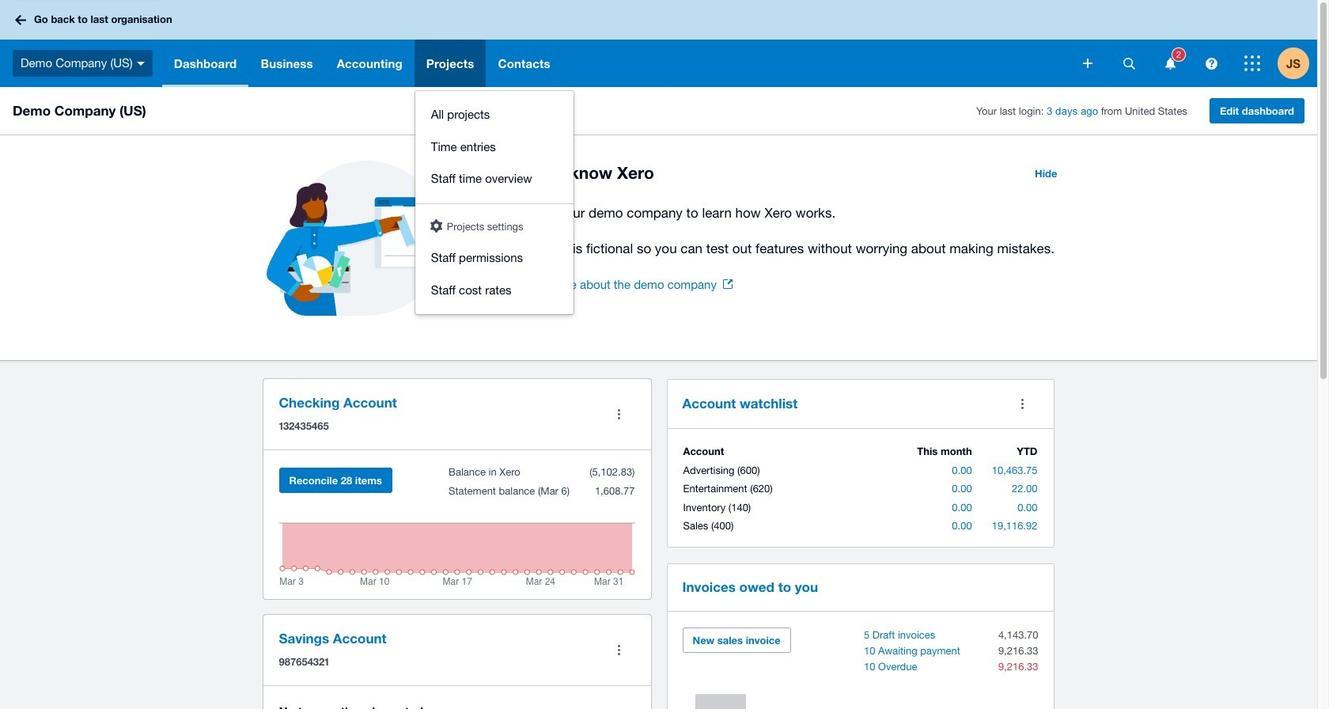 Task type: describe. For each thing, give the bounding box(es) containing it.
intro banner body element
[[516, 202, 1067, 260]]

0 horizontal spatial svg image
[[1206, 57, 1217, 69]]

accounts watchlist options image
[[1007, 388, 1039, 419]]



Task type: locate. For each thing, give the bounding box(es) containing it.
group
[[415, 91, 574, 314]]

svg image
[[15, 15, 26, 25], [1123, 57, 1135, 69], [1165, 57, 1176, 69], [1083, 59, 1093, 68], [137, 62, 145, 65]]

svg image
[[1245, 55, 1261, 71], [1206, 57, 1217, 69]]

list box
[[415, 91, 574, 314]]

banner
[[0, 0, 1318, 314]]

1 horizontal spatial svg image
[[1245, 55, 1261, 71]]

header image
[[430, 219, 442, 232]]



Task type: vqa. For each thing, say whether or not it's contained in the screenshot.
svg image
yes



